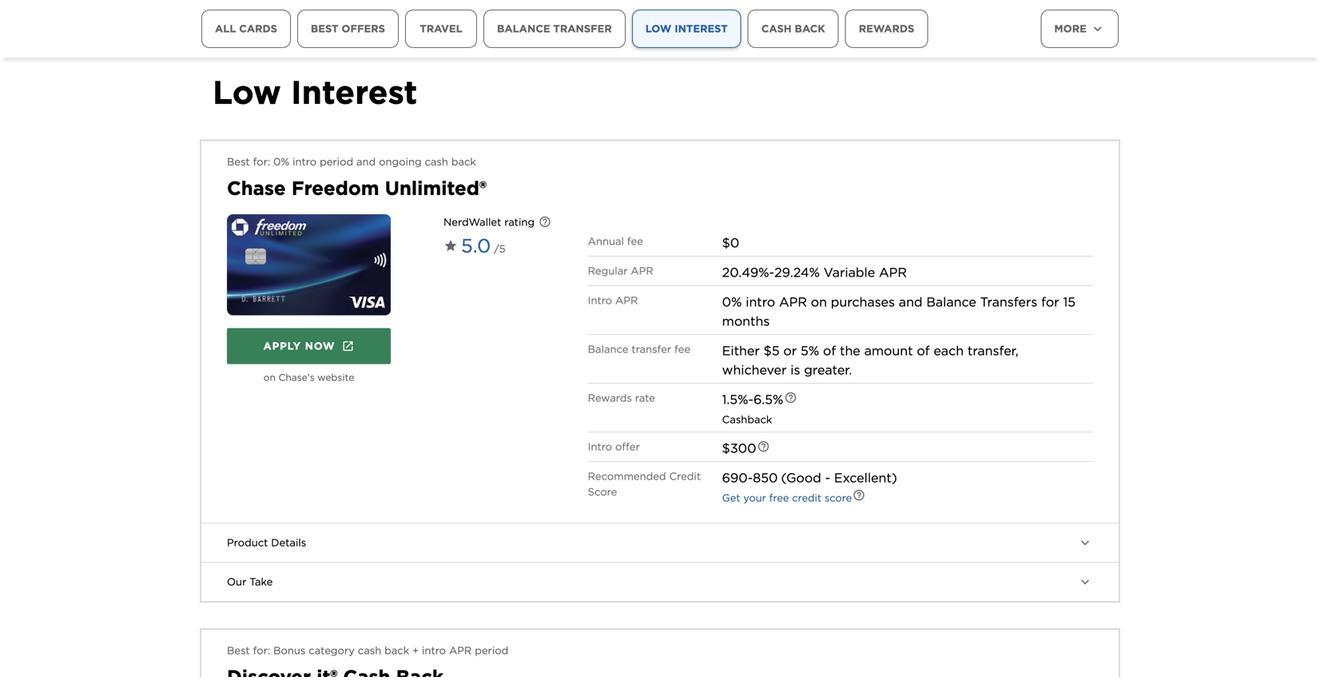 Task type: locate. For each thing, give the bounding box(es) containing it.
apr inside "0% intro apr on purchases and balance transfers for 15 months"
[[779, 294, 807, 310]]

balance transfer
[[497, 22, 612, 35]]

0% up months
[[722, 294, 742, 310]]

2 vertical spatial intro
[[422, 644, 446, 657]]

cash
[[425, 156, 448, 168], [358, 644, 381, 657]]

1 horizontal spatial back
[[451, 156, 476, 168]]

back left +
[[385, 644, 409, 657]]

offer
[[615, 440, 640, 453]]

1 vertical spatial for:
[[253, 644, 270, 657]]

0 vertical spatial interest
[[675, 22, 728, 35]]

intro for intro apr
[[588, 294, 612, 307]]

take
[[250, 575, 273, 588]]

more button
[[1041, 10, 1119, 48]]

balance left transfer on the left of the page
[[497, 22, 550, 35]]

2 vertical spatial balance
[[588, 343, 629, 355]]

1 horizontal spatial 0%
[[722, 294, 742, 310]]

1 vertical spatial cash
[[358, 644, 381, 657]]

and right the purchases
[[899, 294, 923, 310]]

annual fee
[[588, 235, 643, 247]]

0 horizontal spatial balance
[[497, 22, 550, 35]]

0 vertical spatial fee
[[627, 235, 643, 247]]

0 vertical spatial low
[[646, 22, 672, 35]]

cash up unlimited®
[[425, 156, 448, 168]]

balance left transfer in the bottom of the page
[[588, 343, 629, 355]]

0% intro apr on purchases and balance transfers for 15 months
[[722, 294, 1076, 329]]

chase
[[227, 177, 286, 200]]

1 for: from the top
[[253, 156, 270, 168]]

1 horizontal spatial rewards
[[859, 22, 915, 35]]

2 horizontal spatial intro
[[746, 294, 776, 310]]

intro for intro offer
[[588, 440, 612, 453]]

0 vertical spatial balance
[[497, 22, 550, 35]]

best for best for: bonus category cash back + intro apr period
[[227, 644, 250, 657]]

0 vertical spatial best
[[311, 22, 339, 35]]

amount
[[865, 343, 913, 358]]

0 horizontal spatial fee
[[627, 235, 643, 247]]

cash right category
[[358, 644, 381, 657]]

1 vertical spatial intro
[[588, 440, 612, 453]]

best left the bonus
[[227, 644, 250, 657]]

apr down 'regular apr'
[[615, 294, 638, 307]]

back
[[451, 156, 476, 168], [385, 644, 409, 657]]

how are nerdwallet's ratings determined? image
[[539, 215, 552, 228]]

1 horizontal spatial -
[[825, 470, 831, 486]]

intro
[[293, 156, 317, 168], [746, 294, 776, 310], [422, 644, 446, 657]]

back up unlimited®
[[451, 156, 476, 168]]

interest
[[675, 22, 728, 35], [291, 73, 418, 112]]

0 vertical spatial 0%
[[273, 156, 290, 168]]

apply now
[[263, 340, 335, 352]]

low down all cards link
[[213, 73, 281, 112]]

0 vertical spatial on
[[811, 294, 827, 310]]

0 vertical spatial for:
[[253, 156, 270, 168]]

product
[[227, 536, 268, 549]]

freedom
[[292, 177, 379, 200]]

details
[[271, 536, 306, 549]]

1 intro from the top
[[588, 294, 612, 307]]

0 horizontal spatial intro
[[293, 156, 317, 168]]

is
[[791, 362, 800, 378]]

1 vertical spatial period
[[475, 644, 509, 657]]

1 horizontal spatial interest
[[675, 22, 728, 35]]

interest down best offers link
[[291, 73, 418, 112]]

fee
[[627, 235, 643, 247], [675, 343, 691, 355]]

850
[[753, 470, 778, 486]]

1 vertical spatial 0%
[[722, 294, 742, 310]]

recommended
[[588, 470, 666, 482]]

intro left offer
[[588, 440, 612, 453]]

each
[[934, 343, 964, 358]]

intro down regular
[[588, 294, 612, 307]]

1 horizontal spatial on
[[811, 294, 827, 310]]

rewards right back
[[859, 22, 915, 35]]

- up score
[[825, 470, 831, 486]]

transfer,
[[968, 343, 1019, 358]]

0 horizontal spatial cash
[[358, 644, 381, 657]]

for: up the chase on the left
[[253, 156, 270, 168]]

transfer
[[632, 343, 672, 355]]

1 horizontal spatial period
[[475, 644, 509, 657]]

category
[[309, 644, 355, 657]]

free
[[769, 492, 789, 504]]

variable
[[824, 265, 875, 280]]

and
[[357, 156, 376, 168], [899, 294, 923, 310]]

0 horizontal spatial period
[[320, 156, 353, 168]]

apr right +
[[449, 644, 472, 657]]

period right +
[[475, 644, 509, 657]]

1 horizontal spatial intro
[[422, 644, 446, 657]]

1 horizontal spatial of
[[917, 343, 930, 358]]

interest left cash
[[675, 22, 728, 35]]

1 vertical spatial best
[[227, 156, 250, 168]]

690 - 850 (good - excellent)
[[722, 470, 897, 486]]

fee right transfer in the bottom of the page
[[675, 343, 691, 355]]

rewards inside product offers quick filters tab list
[[859, 22, 915, 35]]

1 vertical spatial low interest
[[213, 73, 418, 112]]

1 vertical spatial back
[[385, 644, 409, 657]]

1 horizontal spatial low
[[646, 22, 672, 35]]

29.24%
[[775, 265, 820, 280]]

our take
[[227, 575, 273, 588]]

0 vertical spatial intro
[[588, 294, 612, 307]]

intro right +
[[422, 644, 446, 657]]

fee right annual
[[627, 235, 643, 247]]

0 horizontal spatial 0%
[[273, 156, 290, 168]]

low interest
[[646, 22, 728, 35], [213, 73, 418, 112]]

0 vertical spatial low interest
[[646, 22, 728, 35]]

and inside "0% intro apr on purchases and balance transfers for 15 months"
[[899, 294, 923, 310]]

1 vertical spatial fee
[[675, 343, 691, 355]]

rating
[[505, 216, 535, 228]]

0 horizontal spatial on
[[264, 372, 276, 383]]

2 horizontal spatial balance
[[927, 294, 977, 310]]

1.5%-6.5%
[[722, 392, 784, 407]]

1 vertical spatial balance
[[927, 294, 977, 310]]

0% up the chase on the left
[[273, 156, 290, 168]]

of left each
[[917, 343, 930, 358]]

2 for: from the top
[[253, 644, 270, 657]]

apr down 29.24%
[[779, 294, 807, 310]]

0 horizontal spatial rewards
[[588, 392, 632, 404]]

rewards rate
[[588, 392, 655, 404]]

best for best offers
[[311, 22, 339, 35]]

1 horizontal spatial cash
[[425, 156, 448, 168]]

0%
[[273, 156, 290, 168], [722, 294, 742, 310]]

on left chase's
[[264, 372, 276, 383]]

2 intro from the top
[[588, 440, 612, 453]]

regular apr
[[588, 265, 654, 277]]

0 vertical spatial rewards
[[859, 22, 915, 35]]

all cards link
[[201, 10, 291, 48]]

on
[[811, 294, 827, 310], [264, 372, 276, 383]]

unlimited®
[[385, 177, 487, 200]]

1 vertical spatial low
[[213, 73, 281, 112]]

-
[[748, 470, 753, 486], [825, 470, 831, 486]]

intro up months
[[746, 294, 776, 310]]

1 horizontal spatial balance
[[588, 343, 629, 355]]

0 horizontal spatial of
[[823, 343, 836, 358]]

all cards
[[215, 22, 277, 35]]

1 vertical spatial and
[[899, 294, 923, 310]]

0 horizontal spatial -
[[748, 470, 753, 486]]

low right transfer on the left of the page
[[646, 22, 672, 35]]

our take button
[[201, 563, 1119, 601]]

balance for balance transfer
[[497, 22, 550, 35]]

balance for balance transfer fee
[[588, 343, 629, 355]]

1 vertical spatial rewards
[[588, 392, 632, 404]]

and up chase freedom unlimited®
[[357, 156, 376, 168]]

balance inside product offers quick filters tab list
[[497, 22, 550, 35]]

balance transfer link
[[484, 10, 626, 48]]

intro offer details image
[[757, 440, 770, 453]]

excellent)
[[834, 470, 897, 486]]

690
[[722, 470, 748, 486]]

1 vertical spatial intro
[[746, 294, 776, 310]]

on down 20.49%-29.24% variable apr
[[811, 294, 827, 310]]

0 horizontal spatial low interest
[[213, 73, 418, 112]]

intro inside "0% intro apr on purchases and balance transfers for 15 months"
[[746, 294, 776, 310]]

$5
[[764, 343, 780, 358]]

0 vertical spatial and
[[357, 156, 376, 168]]

cash back
[[762, 22, 825, 35]]

2 vertical spatial best
[[227, 644, 250, 657]]

rewards for rewards
[[859, 22, 915, 35]]

for: left the bonus
[[253, 644, 270, 657]]

of up greater.
[[823, 343, 836, 358]]

- up the your
[[748, 470, 753, 486]]

0 horizontal spatial and
[[357, 156, 376, 168]]

15
[[1063, 294, 1076, 310]]

best up the chase on the left
[[227, 156, 250, 168]]

rewards link
[[845, 10, 928, 48]]

get
[[722, 492, 741, 504]]

annual
[[588, 235, 624, 247]]

rewards
[[859, 22, 915, 35], [588, 392, 632, 404]]

back
[[795, 22, 825, 35]]

$0
[[722, 235, 740, 251]]

1 horizontal spatial fee
[[675, 343, 691, 355]]

reward rate details image
[[784, 391, 797, 404]]

our
[[227, 575, 246, 588]]

balance up each
[[927, 294, 977, 310]]

$300
[[722, 440, 757, 456]]

product details
[[227, 536, 306, 549]]

period up freedom
[[320, 156, 353, 168]]

rewards left rate
[[588, 392, 632, 404]]

0 horizontal spatial interest
[[291, 73, 418, 112]]

0 vertical spatial back
[[451, 156, 476, 168]]

best inside product offers quick filters tab list
[[311, 22, 339, 35]]

1 horizontal spatial low interest
[[646, 22, 728, 35]]

1 horizontal spatial and
[[899, 294, 923, 310]]

low
[[646, 22, 672, 35], [213, 73, 281, 112]]

1 vertical spatial on
[[264, 372, 276, 383]]

best left offers
[[311, 22, 339, 35]]

intro up freedom
[[293, 156, 317, 168]]



Task type: describe. For each thing, give the bounding box(es) containing it.
chase freedom unlimited® link
[[227, 177, 487, 200]]

low inside product offers quick filters tab list
[[646, 22, 672, 35]]

0% inside "0% intro apr on purchases and balance transfers for 15 months"
[[722, 294, 742, 310]]

and for period
[[357, 156, 376, 168]]

now
[[305, 340, 335, 352]]

bonus
[[273, 644, 306, 657]]

chase freedom unlimited® card image image
[[227, 214, 391, 315]]

apply
[[263, 340, 301, 352]]

1 - from the left
[[748, 470, 753, 486]]

(good
[[781, 470, 822, 486]]

travel
[[420, 22, 463, 35]]

rewards for rewards rate
[[588, 392, 632, 404]]

best offers
[[311, 22, 385, 35]]

best offers link
[[297, 10, 399, 48]]

5.0 /5
[[461, 234, 506, 257]]

on inside "0% intro apr on purchases and balance transfers for 15 months"
[[811, 294, 827, 310]]

nerdwallet rating
[[444, 216, 535, 228]]

transfer
[[553, 22, 612, 35]]

get your free credit score link
[[722, 492, 852, 504]]

greater.
[[804, 362, 852, 378]]

cards
[[239, 22, 277, 35]]

either
[[722, 343, 760, 358]]

your
[[744, 492, 766, 504]]

ongoing
[[379, 156, 422, 168]]

for: for 0%
[[253, 156, 270, 168]]

0 horizontal spatial back
[[385, 644, 409, 657]]

20.49%-29.24% variable apr
[[722, 265, 907, 280]]

regular
[[588, 265, 628, 277]]

low interest inside product offers quick filters tab list
[[646, 22, 728, 35]]

/5
[[494, 243, 506, 255]]

1.5%-
[[722, 392, 754, 407]]

best for best for: 0% intro period and ongoing cash back
[[227, 156, 250, 168]]

travel link
[[405, 10, 477, 48]]

chase's
[[279, 372, 315, 383]]

interest inside the low interest link
[[675, 22, 728, 35]]

intro offer
[[588, 440, 640, 453]]

transfers
[[980, 294, 1038, 310]]

recommended credit score
[[588, 470, 701, 498]]

credit
[[669, 470, 701, 482]]

cashback
[[722, 413, 772, 426]]

on chase's website
[[264, 372, 354, 383]]

6.5%
[[754, 392, 784, 407]]

20.49%-
[[722, 265, 775, 280]]

website
[[318, 372, 354, 383]]

apr right regular
[[631, 265, 654, 277]]

more information about recommended credit score image
[[853, 489, 866, 502]]

score
[[588, 486, 617, 498]]

nerdwallet
[[444, 216, 501, 228]]

1 vertical spatial interest
[[291, 73, 418, 112]]

score
[[825, 492, 852, 504]]

balance transfer fee
[[588, 343, 691, 355]]

1 of from the left
[[823, 343, 836, 358]]

the
[[840, 343, 861, 358]]

cash
[[762, 22, 792, 35]]

offers
[[342, 22, 385, 35]]

credit
[[792, 492, 822, 504]]

2 of from the left
[[917, 343, 930, 358]]

for: for bonus
[[253, 644, 270, 657]]

0 horizontal spatial low
[[213, 73, 281, 112]]

balance inside "0% intro apr on purchases and balance transfers for 15 months"
[[927, 294, 977, 310]]

whichever
[[722, 362, 787, 378]]

or
[[784, 343, 797, 358]]

rate
[[635, 392, 655, 404]]

and for purchases
[[899, 294, 923, 310]]

0 vertical spatial cash
[[425, 156, 448, 168]]

best for: bonus category cash back + intro apr period
[[227, 644, 509, 657]]

5%
[[801, 343, 819, 358]]

purchases
[[831, 294, 895, 310]]

all
[[215, 22, 236, 35]]

5.0
[[461, 234, 491, 257]]

0 vertical spatial period
[[320, 156, 353, 168]]

product details button
[[201, 524, 1119, 562]]

2 - from the left
[[825, 470, 831, 486]]

best for: 0% intro period and ongoing cash back
[[227, 156, 476, 168]]

for
[[1042, 294, 1060, 310]]

apr up "0% intro apr on purchases and balance transfers for 15 months"
[[879, 265, 907, 280]]

cash back link
[[748, 10, 839, 48]]

product offers quick filters tab list
[[201, 10, 987, 93]]

more
[[1055, 22, 1087, 35]]

intro apr
[[588, 294, 638, 307]]

+
[[412, 644, 419, 657]]

low interest link
[[632, 10, 742, 48]]

apply now link
[[227, 328, 391, 364]]

get your free credit score
[[722, 492, 852, 504]]

either $5 or 5% of the amount of each transfer, whichever is greater.
[[722, 343, 1019, 378]]

0 vertical spatial intro
[[293, 156, 317, 168]]

months
[[722, 313, 770, 329]]



Task type: vqa. For each thing, say whether or not it's contained in the screenshot.
savings accounts link
no



